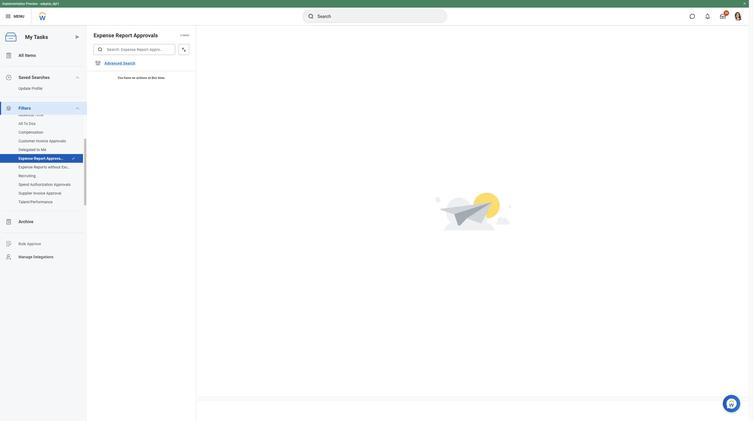 Task type: locate. For each thing, give the bounding box(es) containing it.
tasks
[[34, 34, 48, 40]]

2 all from the top
[[19, 121, 23, 126]]

compensation button
[[0, 128, 78, 137]]

1 vertical spatial search image
[[97, 47, 103, 52]]

recruiting
[[19, 174, 36, 178]]

1 clipboard image from the top
[[5, 52, 12, 59]]

items
[[25, 53, 36, 58]]

approvals up 'approval'
[[54, 182, 71, 187]]

check image
[[72, 157, 75, 160]]

chevron down image inside filters dropdown button
[[75, 106, 80, 111]]

report up expense reports without exceptions button
[[34, 156, 45, 161]]

1 list from the top
[[0, 49, 87, 263]]

approvals up search: expense report approvals text field at the left top
[[133, 32, 158, 39]]

all items
[[19, 53, 36, 58]]

1 chevron down image from the top
[[75, 75, 80, 80]]

report inside button
[[34, 156, 45, 161]]

update
[[19, 86, 31, 91]]

expense inside button
[[19, 156, 33, 161]]

manage delegations
[[19, 255, 54, 259]]

0 horizontal spatial expense report approvals
[[19, 156, 64, 161]]

all for all items
[[19, 53, 24, 58]]

menu banner
[[0, 0, 749, 25]]

0 vertical spatial expense report approvals
[[94, 32, 158, 39]]

approvals up without
[[46, 156, 64, 161]]

clipboard image
[[5, 52, 12, 59], [5, 219, 12, 225]]

1 vertical spatial chevron down image
[[75, 106, 80, 111]]

clipboard image left the all items
[[5, 52, 12, 59]]

delegated to me
[[19, 148, 46, 152]]

33 button
[[717, 10, 729, 22]]

list
[[0, 49, 87, 263], [0, 111, 87, 206]]

menu button
[[0, 8, 31, 25]]

invoice inside "button"
[[36, 139, 48, 143]]

invoice down spend authorization approvals button
[[33, 191, 45, 195]]

clipboard image for all items
[[5, 52, 12, 59]]

exceptions
[[62, 165, 80, 169]]

absence/time button
[[0, 111, 78, 119]]

expense report approvals up reports
[[19, 156, 64, 161]]

approvals down compensation button
[[49, 139, 66, 143]]

update profile
[[19, 86, 42, 91]]

expense down delegated
[[19, 156, 33, 161]]

expense up recruiting
[[19, 165, 33, 169]]

my tasks
[[25, 34, 48, 40]]

expense reports without exceptions
[[19, 165, 80, 169]]

-
[[38, 2, 39, 6]]

invoice for approval
[[33, 191, 45, 195]]

approvals inside "button"
[[49, 139, 66, 143]]

1 all from the top
[[19, 53, 24, 58]]

invoice
[[36, 139, 48, 143], [33, 191, 45, 195]]

clipboard image inside archive button
[[5, 219, 12, 225]]

update profile button
[[0, 84, 82, 93]]

0 vertical spatial expense
[[94, 32, 114, 39]]

2 clipboard image from the top
[[5, 219, 12, 225]]

bulk
[[19, 242, 26, 246]]

clipboard image left archive
[[5, 219, 12, 225]]

expense
[[94, 32, 114, 39], [19, 156, 33, 161], [19, 165, 33, 169]]

delegated to me button
[[0, 145, 78, 154]]

0 vertical spatial clipboard image
[[5, 52, 12, 59]]

all items button
[[0, 49, 87, 62]]

search image
[[308, 13, 314, 20], [97, 47, 103, 52]]

customer
[[19, 139, 35, 143]]

all
[[19, 53, 24, 58], [19, 121, 23, 126]]

rename image
[[5, 241, 12, 247]]

0 vertical spatial all
[[19, 53, 24, 58]]

without
[[48, 165, 61, 169]]

0 horizontal spatial report
[[34, 156, 45, 161]]

0 items
[[180, 34, 189, 37]]

preview
[[26, 2, 38, 6]]

expense report approvals up search: expense report approvals text field at the left top
[[94, 32, 158, 39]]

implementation
[[2, 2, 25, 6]]

0 vertical spatial chevron down image
[[75, 75, 80, 80]]

1 vertical spatial invoice
[[33, 191, 45, 195]]

1 vertical spatial report
[[34, 156, 45, 161]]

approvals for spend authorization approvals button
[[54, 182, 71, 187]]

saved
[[19, 75, 30, 80]]

2 vertical spatial expense
[[19, 165, 33, 169]]

1 horizontal spatial expense report approvals
[[94, 32, 158, 39]]

my
[[25, 34, 33, 40]]

expense for expense reports without exceptions button
[[19, 165, 33, 169]]

0 vertical spatial report
[[116, 32, 132, 39]]

invoice for approvals
[[36, 139, 48, 143]]

2 list from the top
[[0, 111, 87, 206]]

supplier invoice approval
[[19, 191, 61, 195]]

1 vertical spatial expense report approvals
[[19, 156, 64, 161]]

expense for expense report approvals button
[[19, 156, 33, 161]]

saved searches
[[19, 75, 50, 80]]

all left to
[[19, 121, 23, 126]]

user plus image
[[5, 254, 12, 260]]

1 vertical spatial clipboard image
[[5, 219, 12, 225]]

items
[[183, 34, 189, 37]]

you have no actions at this time.
[[118, 76, 165, 80]]

chevron down image inside saved searches dropdown button
[[75, 75, 80, 80]]

dos
[[29, 121, 36, 126]]

1 vertical spatial all
[[19, 121, 23, 126]]

delegations
[[33, 255, 54, 259]]

advanced search
[[105, 61, 135, 65]]

chevron down image
[[75, 75, 80, 80], [75, 106, 80, 111]]

absence/time
[[19, 113, 43, 117]]

all left items
[[19, 53, 24, 58]]

supplier invoice approval button
[[0, 189, 78, 198]]

configure image
[[95, 60, 101, 66]]

list containing all items
[[0, 49, 87, 263]]

inbox large image
[[720, 14, 726, 19]]

approvals inside button
[[54, 182, 71, 187]]

2 chevron down image from the top
[[75, 106, 80, 111]]

sort image
[[181, 47, 187, 52]]

expense report approvals
[[94, 32, 158, 39], [19, 156, 64, 161]]

authorization
[[30, 182, 53, 187]]

invoice inside button
[[33, 191, 45, 195]]

spend authorization approvals
[[19, 182, 71, 187]]

searches
[[32, 75, 50, 80]]

invoice up me
[[36, 139, 48, 143]]

expense inside button
[[19, 165, 33, 169]]

0 vertical spatial invoice
[[36, 139, 48, 143]]

reports
[[34, 165, 47, 169]]

manage
[[19, 255, 32, 259]]

report
[[116, 32, 132, 39], [34, 156, 45, 161]]

report up search: expense report approvals text field at the left top
[[116, 32, 132, 39]]

expense right transformation import image
[[94, 32, 114, 39]]

approvals for expense report approvals button
[[46, 156, 64, 161]]

approvals inside button
[[46, 156, 64, 161]]

1 horizontal spatial search image
[[308, 13, 314, 20]]

1 horizontal spatial report
[[116, 32, 132, 39]]

clipboard image inside all items button
[[5, 52, 12, 59]]

all for all to dos
[[19, 121, 23, 126]]

approvals
[[133, 32, 158, 39], [49, 139, 66, 143], [46, 156, 64, 161], [54, 182, 71, 187]]

1 vertical spatial expense
[[19, 156, 33, 161]]



Task type: vqa. For each thing, say whether or not it's contained in the screenshot.
Clustered Bar icon
no



Task type: describe. For each thing, give the bounding box(es) containing it.
bulk approve link
[[0, 237, 87, 250]]

approval
[[46, 191, 61, 195]]

all to dos button
[[0, 119, 78, 128]]

at
[[148, 76, 151, 80]]

notifications large image
[[705, 14, 711, 19]]

time.
[[158, 76, 165, 80]]

list containing absence/time
[[0, 111, 87, 206]]

expense report approvals inside button
[[19, 156, 64, 161]]

this
[[152, 76, 157, 80]]

transformation import image
[[75, 34, 80, 40]]

actions
[[136, 76, 147, 80]]

saved searches button
[[0, 71, 87, 84]]

clock check image
[[5, 74, 12, 81]]

perspective image
[[5, 105, 12, 112]]

clipboard image for archive
[[5, 219, 12, 225]]

delegated
[[19, 148, 36, 152]]

chevron down image for filters
[[75, 106, 80, 111]]

to
[[37, 148, 40, 152]]

0 vertical spatial search image
[[308, 13, 314, 20]]

close environment banner image
[[743, 2, 747, 5]]

spend authorization approvals button
[[0, 180, 78, 189]]

adeptai_dpt1
[[40, 2, 59, 6]]

my tasks element
[[0, 25, 87, 421]]

profile
[[32, 86, 42, 91]]

talent/performance
[[19, 200, 53, 204]]

you
[[118, 76, 123, 80]]

33
[[725, 11, 728, 14]]

expense inside the item list element
[[94, 32, 114, 39]]

profile logan mcneil image
[[734, 12, 743, 22]]

justify image
[[5, 13, 11, 20]]

no
[[132, 76, 136, 80]]

expense report approvals button
[[0, 154, 69, 163]]

filters button
[[0, 102, 87, 115]]

recruiting button
[[0, 171, 78, 180]]

supplier
[[19, 191, 32, 195]]

expense reports without exceptions button
[[0, 163, 80, 171]]

to
[[24, 121, 28, 126]]

spend
[[19, 182, 29, 187]]

report inside the item list element
[[116, 32, 132, 39]]

bulk approve
[[19, 242, 41, 246]]

chevron down image for saved searches
[[75, 75, 80, 80]]

approvals for customer invoice approvals "button"
[[49, 139, 66, 143]]

search
[[123, 61, 135, 65]]

archive
[[19, 219, 33, 224]]

approve
[[27, 242, 41, 246]]

customer invoice approvals button
[[0, 137, 78, 145]]

advanced
[[105, 61, 122, 65]]

filters
[[19, 106, 31, 111]]

compensation
[[19, 130, 43, 134]]

menu
[[14, 14, 24, 18]]

Search: Expense Report Approvals text field
[[94, 44, 175, 55]]

0
[[180, 34, 182, 37]]

approvals inside the item list element
[[133, 32, 158, 39]]

item list element
[[87, 25, 197, 421]]

all to dos
[[19, 121, 36, 126]]

Search Workday  search field
[[318, 10, 436, 22]]

manage delegations link
[[0, 250, 87, 263]]

archive button
[[0, 215, 87, 228]]

expense report approvals inside the item list element
[[94, 32, 158, 39]]

have
[[124, 76, 131, 80]]

0 horizontal spatial search image
[[97, 47, 103, 52]]

implementation preview -   adeptai_dpt1
[[2, 2, 59, 6]]

customer invoice approvals
[[19, 139, 66, 143]]

talent/performance button
[[0, 198, 78, 206]]

me
[[41, 148, 46, 152]]

advanced search button
[[102, 58, 138, 69]]



